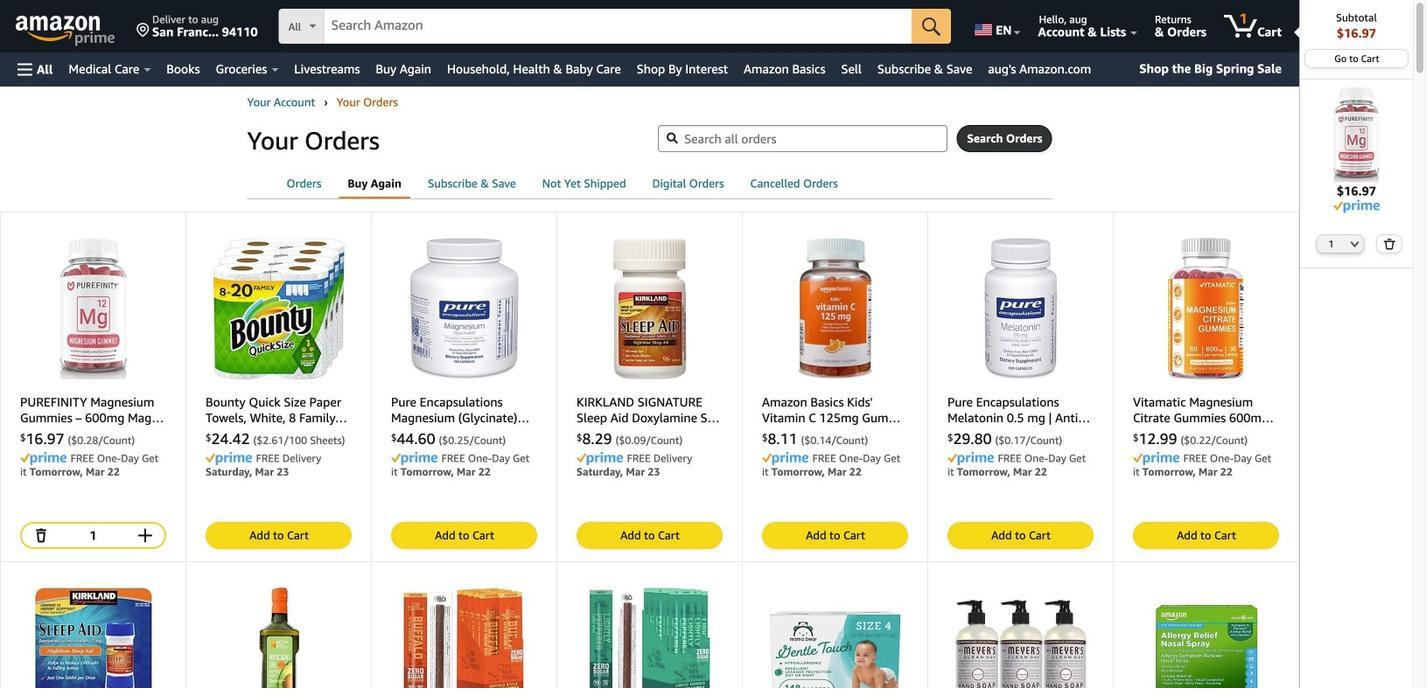 Task type: locate. For each thing, give the bounding box(es) containing it.
2 add to cart submit from the left
[[392, 523, 537, 549]]

6 free shipping for prime members image from the left
[[948, 452, 994, 466]]

add to cart submit for fifth free shipping for prime members 'image' from the left
[[763, 523, 908, 549]]

5 free shipping for prime members image from the left
[[762, 452, 809, 466]]

4 free shipping for prime members image from the left
[[577, 452, 623, 466]]

1 add to cart submit from the left
[[207, 523, 351, 549]]

None submit
[[912, 9, 952, 44], [958, 126, 1052, 151], [1378, 235, 1402, 253], [912, 9, 952, 44], [958, 126, 1052, 151], [1378, 235, 1402, 253]]

3 free shipping for prime members image from the left
[[391, 452, 438, 466]]

3 add to cart submit from the left
[[578, 523, 722, 549]]

search image
[[667, 133, 679, 144]]

Add to Cart submit
[[207, 523, 351, 549], [392, 523, 537, 549], [578, 523, 722, 549], [763, 523, 908, 549], [949, 523, 1093, 549]]

add to cart image
[[137, 527, 154, 545]]

delete image
[[1384, 238, 1397, 250]]

7 free shipping for prime members image from the left
[[1134, 452, 1180, 466]]

5 add to cart submit from the left
[[949, 523, 1093, 549]]

tab list
[[247, 171, 1053, 199]]

free shipping for prime members image
[[20, 452, 67, 466], [206, 452, 252, 466], [391, 452, 438, 466], [577, 452, 623, 466], [762, 452, 809, 466], [948, 452, 994, 466], [1134, 452, 1180, 466]]

none search field inside navigation navigation
[[279, 9, 952, 46]]

navigation navigation
[[0, 0, 1415, 689]]

4 add to cart submit from the left
[[763, 523, 908, 549]]

None search field
[[279, 9, 952, 46]]

list
[[247, 94, 1053, 111]]

add to cart submit for third free shipping for prime members 'image' from left
[[392, 523, 537, 549]]

2 free shipping for prime members image from the left
[[206, 452, 252, 466]]



Task type: vqa. For each thing, say whether or not it's contained in the screenshot.
bottom 'section'
no



Task type: describe. For each thing, give the bounding box(es) containing it.
1 free shipping for prime members image from the left
[[20, 452, 67, 466]]

add to cart submit for second free shipping for prime members 'image' from the right
[[949, 523, 1093, 549]]

Search Amazon text field
[[324, 10, 912, 43]]

remove from cart image
[[32, 527, 50, 545]]

purefinity magnesium gummies &ndash; 600mg magnesium citrate gummy for stress relief, cramp defense &amp; recovery. high absorption &amp; bioavailable &ndash; vegan, non-gmo &amp; allergen free &ndash; 60 gummies (1 month supply) image
[[1309, 87, 1405, 183]]

amazon image
[[16, 16, 101, 42]]

Search all orders search field
[[658, 125, 948, 152]]

add to cart submit for fourth free shipping for prime members 'image' from the right
[[578, 523, 722, 549]]

dropdown image
[[1351, 241, 1360, 248]]

add to cart submit for second free shipping for prime members 'image'
[[207, 523, 351, 549]]



